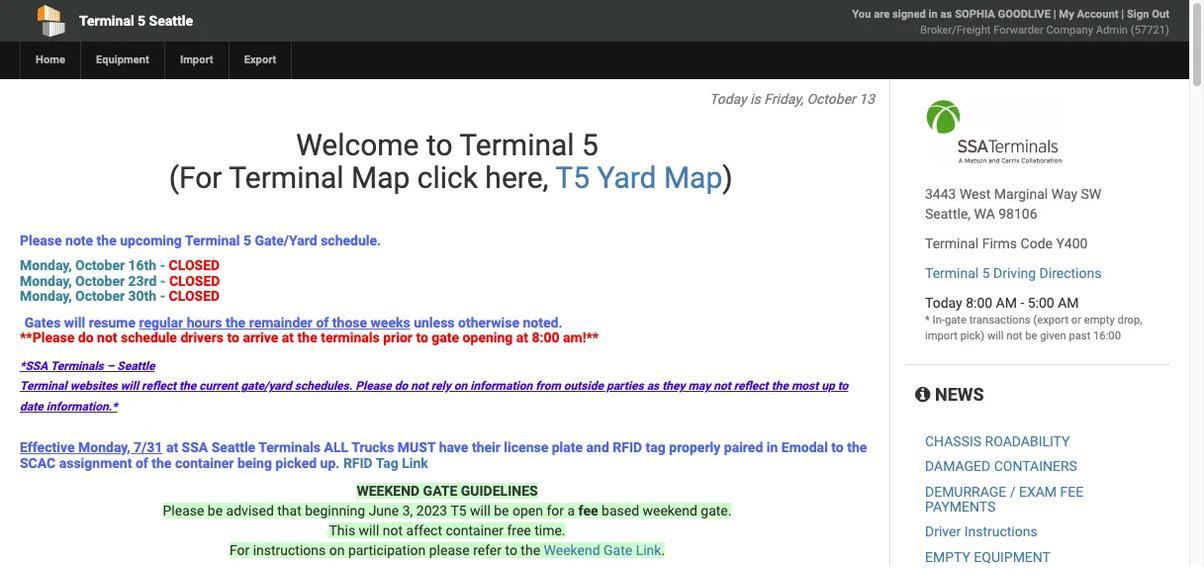 Task type: vqa. For each thing, say whether or not it's contained in the screenshot.
'at:'
no



Task type: describe. For each thing, give the bounding box(es) containing it.
yard
[[597, 160, 657, 195]]

free
[[507, 523, 531, 539]]

based
[[602, 503, 640, 519]]

please inside *ssa terminals – seattle terminal websites will reflect the current gate/yard schedules. please do not rely on information from outside parties as they may not reflect the most up to date information.*
[[356, 380, 392, 394]]

welcome to terminal 5 (for terminal map click here, t5 yard map )
[[162, 128, 733, 195]]

as inside you are signed in as sophia goodlive | my account | sign out broker/freight forwarder company admin (57721)
[[941, 8, 953, 21]]

driver
[[926, 524, 962, 540]]

gate inside today                                                                                                                                                                                                                                                                                                                                                                                                                                                                                                                                                                                                                                                                                                           8:00 am - 5:00 am * in-gate transactions (export or empty drop, import pick) will not be given past 16:00
[[945, 314, 967, 327]]

am!**
[[563, 330, 599, 345]]

forwarder
[[994, 24, 1044, 37]]

past
[[1070, 330, 1091, 343]]

the inside please note the upcoming terminal 5 gate/yard schedule. monday, october 16th - closed monday, october 23rd - closed monday, october 30th - closed
[[97, 233, 117, 249]]

up
[[822, 380, 835, 394]]

drivers
[[181, 330, 224, 345]]

home
[[36, 53, 65, 66]]

will inside gates will resume regular hours the remainder of those weeks unless otherwise noted. **please do not schedule drivers to arrive at the terminals prior to gate opening at 8:00 am!**
[[64, 314, 85, 330]]

to inside *ssa terminals – seattle terminal websites will reflect the current gate/yard schedules. please do not rely on information from outside parties as they may not reflect the most up to date information.*
[[838, 380, 849, 394]]

fee
[[579, 503, 599, 519]]

- right 16th
[[160, 258, 165, 274]]

resume
[[89, 314, 136, 330]]

seattle for at
[[212, 440, 256, 456]]

prior
[[383, 330, 413, 345]]

equipment
[[975, 549, 1051, 565]]

welcome
[[296, 128, 419, 162]]

will inside today                                                                                                                                                                                                                                                                                                                                                                                                                                                                                                                                                                                                                                                                                                           8:00 am - 5:00 am * in-gate transactions (export or empty drop, import pick) will not be given past 16:00
[[988, 330, 1004, 343]]

driving
[[994, 265, 1037, 281]]

transactions
[[970, 314, 1031, 327]]

demurrage / exam fee payments link
[[926, 484, 1084, 515]]

my
[[1060, 8, 1075, 21]]

1 closed from the top
[[169, 258, 220, 274]]

of inside gates will resume regular hours the remainder of those weeks unless otherwise noted. **please do not schedule drivers to arrive at the terminals prior to gate opening at 8:00 am!**
[[316, 314, 329, 330]]

current
[[199, 380, 238, 394]]

and
[[587, 440, 610, 456]]

**please
[[20, 330, 75, 345]]

drop,
[[1118, 314, 1143, 327]]

wa
[[975, 206, 996, 222]]

seattle,
[[926, 206, 971, 222]]

do inside gates will resume regular hours the remainder of those weeks unless otherwise noted. **please do not schedule drivers to arrive at the terminals prior to gate opening at 8:00 am!**
[[78, 330, 94, 345]]

guidelines
[[461, 483, 538, 499]]

exam
[[1020, 484, 1057, 500]]

3,
[[403, 503, 413, 519]]

t5 inside the 'weekend gate guidelines please be advised that beginning june 3, 2023 t5 will be open for a fee based weekend gate. this will not affect container free time. for instructions on participation please refer to the weekend gate link .'
[[451, 503, 467, 519]]

upcoming
[[120, 233, 182, 249]]

today for today is friday, october 13
[[710, 91, 747, 107]]

the left ssa
[[152, 455, 172, 471]]

terminal 5 seattle link
[[20, 0, 482, 42]]

terminal 5 driving directions link
[[926, 265, 1102, 281]]

note
[[65, 233, 93, 249]]

otherwise
[[458, 314, 520, 330]]

from
[[536, 380, 561, 394]]

west
[[960, 186, 991, 202]]

(export
[[1034, 314, 1069, 327]]

terminal firms code y400
[[926, 236, 1088, 251]]

1 reflect from the left
[[142, 380, 176, 394]]

for
[[230, 542, 250, 558]]

gate/yard
[[255, 233, 317, 249]]

seattle for terminal
[[149, 13, 193, 29]]

arrive
[[243, 330, 279, 345]]

import
[[180, 53, 213, 66]]

account
[[1078, 8, 1119, 21]]

home link
[[20, 42, 80, 79]]

8:00 inside today                                                                                                                                                                                                                                                                                                                                                                                                                                                                                                                                                                                                                                                                                                           8:00 am - 5:00 am * in-gate transactions (export or empty drop, import pick) will not be given past 16:00
[[966, 295, 993, 311]]

the inside the 'weekend gate guidelines please be advised that beginning june 3, 2023 t5 will be open for a fee based weekend gate. this will not affect container free time. for instructions on participation please refer to the weekend gate link .'
[[521, 542, 541, 558]]

company
[[1047, 24, 1094, 37]]

- right '30th'
[[160, 288, 165, 304]]

that
[[277, 503, 302, 519]]

open
[[513, 503, 544, 519]]

please note the upcoming terminal 5 gate/yard schedule. monday, october 16th - closed monday, october 23rd - closed monday, october 30th - closed
[[20, 233, 381, 304]]

98106
[[999, 206, 1038, 222]]

schedule.
[[321, 233, 381, 249]]

the right hours
[[226, 314, 246, 330]]

gate
[[423, 483, 458, 499]]

october up the resume
[[75, 288, 125, 304]]

tag
[[646, 440, 666, 456]]

1 horizontal spatial be
[[494, 503, 509, 519]]

3443 west marginal way sw seattle, wa 98106
[[926, 186, 1102, 222]]

equipment link
[[80, 42, 164, 79]]

rfid inside at ssa seattle terminals all trucks must have their license plate and rfid tag properly paired in emodal to the scac assignment of the container being picked up.
[[613, 440, 643, 456]]

way
[[1052, 186, 1078, 202]]

please inside please note the upcoming terminal 5 gate/yard schedule. monday, october 16th - closed monday, october 23rd - closed monday, october 30th - closed
[[20, 233, 62, 249]]

tag
[[376, 455, 399, 471]]

t5 inside welcome to terminal 5 (for terminal map click here, t5 yard map )
[[556, 160, 590, 195]]

code
[[1021, 236, 1053, 251]]

to inside at ssa seattle terminals all trucks must have their license plate and rfid tag properly paired in emodal to the scac assignment of the container being picked up.
[[832, 440, 844, 456]]

5 inside welcome to terminal 5 (for terminal map click here, t5 yard map )
[[582, 128, 599, 162]]

here,
[[485, 160, 549, 195]]

license
[[504, 440, 549, 456]]

scac
[[20, 455, 56, 471]]

to inside welcome to terminal 5 (for terminal map click here, t5 yard map )
[[427, 128, 453, 162]]

out
[[1153, 8, 1170, 21]]

those
[[333, 314, 367, 330]]

refer
[[473, 542, 502, 558]]

rfid tag link
[[343, 455, 432, 471]]

3 closed from the top
[[169, 288, 220, 304]]

terminals inside at ssa seattle terminals all trucks must have their license plate and rfid tag properly paired in emodal to the scac assignment of the container being picked up.
[[259, 440, 321, 456]]

on inside *ssa terminals – seattle terminal websites will reflect the current gate/yard schedules. please do not rely on information from outside parties as they may not reflect the most up to date information.*
[[454, 380, 468, 394]]

will down guidelines on the left
[[470, 503, 491, 519]]

rely
[[431, 380, 451, 394]]

be inside today                                                                                                                                                                                                                                                                                                                                                                                                                                                                                                                                                                                                                                                                                                           8:00 am - 5:00 am * in-gate transactions (export or empty drop, import pick) will not be given past 16:00
[[1026, 330, 1038, 343]]

terminal inside *ssa terminals – seattle terminal websites will reflect the current gate/yard schedules. please do not rely on information from outside parties as they may not reflect the most up to date information.*
[[20, 380, 67, 394]]

instructions
[[253, 542, 326, 558]]

gates
[[25, 314, 61, 330]]

not left rely
[[411, 380, 429, 394]]

admin
[[1097, 24, 1129, 37]]

sophia
[[956, 8, 996, 21]]

paired
[[724, 440, 764, 456]]

time.
[[535, 523, 566, 539]]

driver instructions link
[[926, 524, 1038, 540]]

emodal
[[782, 440, 829, 456]]

terminal 5 seattle
[[79, 13, 193, 29]]

unless
[[414, 314, 455, 330]]



Task type: locate. For each thing, give the bounding box(es) containing it.
- right 23rd
[[160, 273, 166, 289]]

0 vertical spatial today
[[710, 91, 747, 107]]

container
[[175, 455, 234, 471], [446, 523, 504, 539]]

0 vertical spatial do
[[78, 330, 94, 345]]

for
[[547, 503, 564, 519]]

signed
[[893, 8, 926, 21]]

1 horizontal spatial at
[[282, 330, 294, 345]]

map right the yard
[[664, 160, 723, 195]]

as up broker/freight
[[941, 8, 953, 21]]

2 horizontal spatial at
[[517, 330, 529, 345]]

at
[[282, 330, 294, 345], [517, 330, 529, 345], [166, 440, 178, 456]]

am up "or" on the bottom right of page
[[1059, 295, 1080, 311]]

*
[[926, 314, 930, 327]]

marginal
[[995, 186, 1049, 202]]

my account link
[[1060, 8, 1119, 21]]

(for
[[169, 160, 222, 195]]

| left the my
[[1054, 8, 1057, 21]]

advised
[[226, 503, 274, 519]]

to inside the 'weekend gate guidelines please be advised that beginning june 3, 2023 t5 will be open for a fee based weekend gate. this will not affect container free time. for instructions on participation please refer to the weekend gate link .'
[[505, 542, 518, 558]]

today for today                                                                                                                                                                                                                                                                                                                                                                                                                                                                                                                                                                                                                                                                                                           8:00 am - 5:00 am * in-gate transactions (export or empty drop, import pick) will not be given past 16:00
[[926, 295, 963, 311]]

5
[[138, 13, 146, 29], [582, 128, 599, 162], [244, 233, 252, 249], [983, 265, 991, 281]]

3443
[[926, 186, 957, 202]]

will inside *ssa terminals – seattle terminal websites will reflect the current gate/yard schedules. please do not rely on information from outside parties as they may not reflect the most up to date information.*
[[121, 380, 139, 394]]

affect
[[406, 523, 443, 539]]

8:00 left am!**
[[532, 330, 560, 345]]

being
[[238, 455, 272, 471]]

seattle right –
[[117, 360, 155, 374]]

please
[[20, 233, 62, 249], [356, 380, 392, 394], [163, 503, 204, 519]]

on right rely
[[454, 380, 468, 394]]

will down june
[[359, 523, 379, 539]]

0 vertical spatial in
[[929, 8, 938, 21]]

to right emodal at the bottom of page
[[832, 440, 844, 456]]

the left current
[[179, 380, 196, 394]]

rfid left the tag
[[613, 440, 643, 456]]

on down this
[[329, 542, 345, 558]]

)
[[723, 160, 733, 195]]

0 vertical spatial on
[[454, 380, 468, 394]]

their
[[472, 440, 501, 456]]

not up –
[[97, 330, 117, 345]]

all
[[324, 440, 349, 456]]

chassis
[[926, 433, 982, 449]]

reflect right 'may'
[[734, 380, 769, 394]]

gate left the opening at the left bottom
[[432, 330, 460, 345]]

- inside today                                                                                                                                                                                                                                                                                                                                                                                                                                                                                                                                                                                                                                                                                                           8:00 am - 5:00 am * in-gate transactions (export or empty drop, import pick) will not be given past 16:00
[[1021, 295, 1025, 311]]

0 horizontal spatial on
[[329, 542, 345, 558]]

you are signed in as sophia goodlive | my account | sign out broker/freight forwarder company admin (57721)
[[853, 8, 1170, 37]]

1 vertical spatial gate
[[432, 330, 460, 345]]

0 horizontal spatial as
[[647, 380, 660, 394]]

0 horizontal spatial do
[[78, 330, 94, 345]]

8:00 inside gates will resume regular hours the remainder of those weeks unless otherwise noted. **please do not schedule drivers to arrive at the terminals prior to gate opening at 8:00 am!**
[[532, 330, 560, 345]]

1 vertical spatial do
[[395, 380, 408, 394]]

containers
[[995, 459, 1078, 474]]

the left terminals
[[298, 330, 318, 345]]

1 horizontal spatial link
[[636, 542, 662, 558]]

today is friday, october 13
[[710, 91, 875, 107]]

terminals up "websites"
[[50, 360, 104, 374]]

damaged
[[926, 459, 991, 474]]

0 horizontal spatial please
[[20, 233, 62, 249]]

am up transactions
[[997, 295, 1018, 311]]

2 vertical spatial please
[[163, 503, 204, 519]]

import link
[[164, 42, 228, 79]]

- left 5:00 on the bottom
[[1021, 295, 1025, 311]]

t5 right "2023"
[[451, 503, 467, 519]]

of left those at left
[[316, 314, 329, 330]]

import
[[926, 330, 958, 343]]

not inside the 'weekend gate guidelines please be advised that beginning june 3, 2023 t5 will be open for a fee based weekend gate. this will not affect container free time. for instructions on participation please refer to the weekend gate link .'
[[383, 523, 403, 539]]

info circle image
[[916, 386, 931, 404]]

please inside the 'weekend gate guidelines please be advised that beginning june 3, 2023 t5 will be open for a fee based weekend gate. this will not affect container free time. for instructions on participation please refer to the weekend gate link .'
[[163, 503, 204, 519]]

0 horizontal spatial in
[[767, 440, 779, 456]]

will right gates
[[64, 314, 85, 330]]

at ssa seattle terminals all trucks must have their license plate and rfid tag properly paired in emodal to the scac assignment of the container being picked up.
[[20, 440, 868, 471]]

1 horizontal spatial in
[[929, 8, 938, 21]]

in inside you are signed in as sophia goodlive | my account | sign out broker/freight forwarder company admin (57721)
[[929, 8, 938, 21]]

0 horizontal spatial of
[[136, 455, 148, 471]]

to right prior in the left bottom of the page
[[416, 330, 429, 345]]

seattle right ssa
[[212, 440, 256, 456]]

1 vertical spatial in
[[767, 440, 779, 456]]

be left given
[[1026, 330, 1038, 343]]

weekend gate guidelines please be advised that beginning june 3, 2023 t5 will be open for a fee based weekend gate. this will not affect container free time. for instructions on participation please refer to the weekend gate link .
[[163, 483, 732, 558]]

assignment
[[59, 455, 132, 471]]

2 | from the left
[[1122, 8, 1125, 21]]

not inside gates will resume regular hours the remainder of those weeks unless otherwise noted. **please do not schedule drivers to arrive at the terminals prior to gate opening at 8:00 am!**
[[97, 330, 117, 345]]

sign
[[1128, 8, 1150, 21]]

23rd
[[128, 273, 157, 289]]

firms
[[983, 236, 1018, 251]]

to right the 'welcome'
[[427, 128, 453, 162]]

of
[[316, 314, 329, 330], [136, 455, 148, 471]]

date
[[20, 400, 43, 413]]

1 horizontal spatial 8:00
[[966, 295, 993, 311]]

1 vertical spatial t5
[[451, 503, 467, 519]]

1 horizontal spatial as
[[941, 8, 953, 21]]

in inside at ssa seattle terminals all trucks must have their license plate and rfid tag properly paired in emodal to the scac assignment of the container being picked up.
[[767, 440, 779, 456]]

link right the gate
[[636, 542, 662, 558]]

today up in-
[[926, 295, 963, 311]]

seattle up import
[[149, 13, 193, 29]]

1 horizontal spatial |
[[1122, 8, 1125, 21]]

(57721)
[[1131, 24, 1170, 37]]

gate up "import"
[[945, 314, 967, 327]]

1 horizontal spatial t5
[[556, 160, 590, 195]]

1 horizontal spatial rfid
[[613, 440, 643, 456]]

participation
[[348, 542, 426, 558]]

the right emodal at the bottom of page
[[848, 440, 868, 456]]

today                                                                                                                                                                                                                                                                                                                                                                                                                                                                                                                                                                                                                                                                                                           8:00 am - 5:00 am * in-gate transactions (export or empty drop, import pick) will not be given past 16:00
[[926, 295, 1143, 343]]

effective
[[20, 440, 75, 456]]

1 vertical spatial link
[[636, 542, 662, 558]]

seattle inside at ssa seattle terminals all trucks must have their license plate and rfid tag properly paired in emodal to the scac assignment of the container being picked up.
[[212, 440, 256, 456]]

seattle inside "link"
[[149, 13, 193, 29]]

do
[[78, 330, 94, 345], [395, 380, 408, 394]]

gate.
[[701, 503, 732, 519]]

0 vertical spatial please
[[20, 233, 62, 249]]

please left note
[[20, 233, 62, 249]]

today left is
[[710, 91, 747, 107]]

information.*
[[46, 400, 117, 413]]

0 horizontal spatial reflect
[[142, 380, 176, 394]]

seattle inside *ssa terminals – seattle terminal websites will reflect the current gate/yard schedules. please do not rely on information from outside parties as they may not reflect the most up to date information.*
[[117, 360, 155, 374]]

today inside today                                                                                                                                                                                                                                                                                                                                                                                                                                                                                                                                                                                                                                                                                                           8:00 am - 5:00 am * in-gate transactions (export or empty drop, import pick) will not be given past 16:00
[[926, 295, 963, 311]]

information
[[471, 380, 533, 394]]

rfid
[[613, 440, 643, 456], [343, 455, 373, 471]]

june
[[369, 503, 399, 519]]

5 right here,
[[582, 128, 599, 162]]

1 vertical spatial as
[[647, 380, 660, 394]]

do inside *ssa terminals – seattle terminal websites will reflect the current gate/yard schedules. please do not rely on information from outside parties as they may not reflect the most up to date information.*
[[395, 380, 408, 394]]

export link
[[228, 42, 291, 79]]

–
[[107, 360, 114, 374]]

terminals
[[50, 360, 104, 374], [259, 440, 321, 456]]

do left rely
[[395, 380, 408, 394]]

-
[[160, 258, 165, 274], [160, 273, 166, 289], [160, 288, 165, 304], [1021, 295, 1025, 311]]

*ssa
[[20, 360, 48, 374]]

of right assignment
[[136, 455, 148, 471]]

0 vertical spatial t5
[[556, 160, 590, 195]]

effective monday, 7/31
[[20, 440, 163, 456]]

0 vertical spatial terminals
[[50, 360, 104, 374]]

30th
[[128, 288, 157, 304]]

empty equipment link
[[926, 549, 1051, 565]]

1 horizontal spatial reflect
[[734, 380, 769, 394]]

in right the signed
[[929, 8, 938, 21]]

0 vertical spatial 8:00
[[966, 295, 993, 311]]

at left ssa
[[166, 440, 178, 456]]

container inside the 'weekend gate guidelines please be advised that beginning june 3, 2023 t5 will be open for a fee based weekend gate. this will not affect container free time. for instructions on participation please refer to the weekend gate link .'
[[446, 523, 504, 539]]

0 horizontal spatial container
[[175, 455, 234, 471]]

5 up equipment
[[138, 13, 146, 29]]

demurrage
[[926, 484, 1007, 500]]

today
[[710, 91, 747, 107], [926, 295, 963, 311]]

container left being
[[175, 455, 234, 471]]

the left "most" at the bottom of the page
[[772, 380, 789, 394]]

1 vertical spatial of
[[136, 455, 148, 471]]

in
[[929, 8, 938, 21], [767, 440, 779, 456]]

.
[[662, 542, 665, 558]]

terminals left the all
[[259, 440, 321, 456]]

do right **please
[[78, 330, 94, 345]]

plate
[[552, 440, 583, 456]]

8:00 up transactions
[[966, 295, 993, 311]]

1 vertical spatial today
[[926, 295, 963, 311]]

1 am from the left
[[997, 295, 1018, 311]]

0 vertical spatial gate
[[945, 314, 967, 327]]

not inside today                                                                                                                                                                                                                                                                                                                                                                                                                                                                                                                                                                                                                                                                                                           8:00 am - 5:00 am * in-gate transactions (export or empty drop, import pick) will not be given past 16:00
[[1007, 330, 1023, 343]]

to down free in the bottom left of the page
[[505, 542, 518, 558]]

1 vertical spatial 8:00
[[532, 330, 560, 345]]

have
[[439, 440, 469, 456]]

1 vertical spatial on
[[329, 542, 345, 558]]

0 horizontal spatial link
[[402, 455, 429, 471]]

16:00
[[1094, 330, 1122, 343]]

0 vertical spatial container
[[175, 455, 234, 471]]

will down transactions
[[988, 330, 1004, 343]]

1 horizontal spatial please
[[163, 503, 204, 519]]

in right paired
[[767, 440, 779, 456]]

not up "participation" at the bottom of page
[[383, 523, 403, 539]]

terminal
[[79, 13, 134, 29], [460, 128, 575, 162], [229, 160, 344, 195], [185, 233, 240, 249], [926, 236, 979, 251], [926, 265, 979, 281], [20, 380, 67, 394]]

container up refer
[[446, 523, 504, 539]]

link inside the 'weekend gate guidelines please be advised that beginning june 3, 2023 t5 will be open for a fee based weekend gate. this will not affect container free time. for instructions on participation please refer to the weekend gate link .'
[[636, 542, 662, 558]]

to left the arrive
[[227, 330, 240, 345]]

hours
[[187, 314, 222, 330]]

empty
[[1085, 314, 1116, 327]]

at right the arrive
[[282, 330, 294, 345]]

payments
[[926, 499, 996, 515]]

2 am from the left
[[1059, 295, 1080, 311]]

directions
[[1040, 265, 1102, 281]]

weekend
[[643, 503, 698, 519]]

0 horizontal spatial gate
[[432, 330, 460, 345]]

1 vertical spatial container
[[446, 523, 504, 539]]

pick)
[[961, 330, 985, 343]]

1 horizontal spatial of
[[316, 314, 329, 330]]

will right "websites"
[[121, 380, 139, 394]]

1 | from the left
[[1054, 8, 1057, 21]]

5 inside please note the upcoming terminal 5 gate/yard schedule. monday, october 16th - closed monday, october 23rd - closed monday, october 30th - closed
[[244, 233, 252, 249]]

0 horizontal spatial am
[[997, 295, 1018, 311]]

2 horizontal spatial please
[[356, 380, 392, 394]]

broker/freight
[[921, 24, 992, 37]]

0 horizontal spatial |
[[1054, 8, 1057, 21]]

| left "sign"
[[1122, 8, 1125, 21]]

opening
[[463, 330, 513, 345]]

sw
[[1082, 186, 1102, 202]]

0 horizontal spatial terminals
[[50, 360, 104, 374]]

1 vertical spatial seattle
[[117, 360, 155, 374]]

please right schedules.
[[356, 380, 392, 394]]

gate/yard
[[241, 380, 292, 394]]

rfid right up.
[[343, 455, 373, 471]]

0 vertical spatial seattle
[[149, 13, 193, 29]]

2 closed from the top
[[169, 273, 220, 289]]

0 horizontal spatial rfid
[[343, 455, 373, 471]]

1 vertical spatial please
[[356, 380, 392, 394]]

be down guidelines on the left
[[494, 503, 509, 519]]

2 vertical spatial seattle
[[212, 440, 256, 456]]

1 vertical spatial terminals
[[259, 440, 321, 456]]

at inside at ssa seattle terminals all trucks must have their license plate and rfid tag properly paired in emodal to the scac assignment of the container being picked up.
[[166, 440, 178, 456]]

map left click
[[351, 160, 410, 195]]

october down note
[[75, 258, 125, 274]]

0 horizontal spatial t5
[[451, 503, 467, 519]]

0 horizontal spatial 8:00
[[532, 330, 560, 345]]

0 vertical spatial link
[[402, 455, 429, 471]]

trucks
[[352, 440, 394, 456]]

t5
[[556, 160, 590, 195], [451, 503, 467, 519]]

websites
[[70, 380, 118, 394]]

0 vertical spatial of
[[316, 314, 329, 330]]

1 horizontal spatial map
[[664, 160, 723, 195]]

terminal 5 seattle image
[[926, 99, 1063, 164]]

1 map from the left
[[351, 160, 410, 195]]

1 horizontal spatial on
[[454, 380, 468, 394]]

october left 23rd
[[75, 273, 125, 289]]

1 horizontal spatial gate
[[945, 314, 967, 327]]

empty
[[926, 549, 971, 565]]

to right up
[[838, 380, 849, 394]]

1 horizontal spatial do
[[395, 380, 408, 394]]

link right tag
[[402, 455, 429, 471]]

october left the 13
[[807, 91, 856, 107]]

be left advised
[[208, 503, 223, 519]]

2 horizontal spatial be
[[1026, 330, 1038, 343]]

terminal inside please note the upcoming terminal 5 gate/yard schedule. monday, october 16th - closed monday, october 23rd - closed monday, october 30th - closed
[[185, 233, 240, 249]]

of inside at ssa seattle terminals all trucks must have their license plate and rfid tag properly paired in emodal to the scac assignment of the container being picked up.
[[136, 455, 148, 471]]

on inside the 'weekend gate guidelines please be advised that beginning june 3, 2023 t5 will be open for a fee based weekend gate. this will not affect container free time. for instructions on participation please refer to the weekend gate link .'
[[329, 542, 345, 558]]

0 horizontal spatial today
[[710, 91, 747, 107]]

reflect down schedule
[[142, 380, 176, 394]]

0 horizontal spatial at
[[166, 440, 178, 456]]

container inside at ssa seattle terminals all trucks must have their license plate and rfid tag properly paired in emodal to the scac assignment of the container being picked up.
[[175, 455, 234, 471]]

gate inside gates will resume regular hours the remainder of those weeks unless otherwise noted. **please do not schedule drivers to arrive at the terminals prior to gate opening at 8:00 am!**
[[432, 330, 460, 345]]

at right the opening at the left bottom
[[517, 330, 529, 345]]

|
[[1054, 8, 1057, 21], [1122, 8, 1125, 21]]

this
[[329, 523, 356, 539]]

2 reflect from the left
[[734, 380, 769, 394]]

0 horizontal spatial map
[[351, 160, 410, 195]]

2 map from the left
[[664, 160, 723, 195]]

0 vertical spatial as
[[941, 8, 953, 21]]

t5 left the yard
[[556, 160, 590, 195]]

1 horizontal spatial today
[[926, 295, 963, 311]]

rfid tag link link
[[343, 455, 432, 471]]

please
[[429, 542, 470, 558]]

not right 'may'
[[714, 380, 731, 394]]

5 left gate/yard
[[244, 233, 252, 249]]

schedule
[[121, 330, 177, 345]]

as left they
[[647, 380, 660, 394]]

the right note
[[97, 233, 117, 249]]

1 horizontal spatial terminals
[[259, 440, 321, 456]]

ssa
[[182, 440, 208, 456]]

1 horizontal spatial am
[[1059, 295, 1080, 311]]

5 inside "link"
[[138, 13, 146, 29]]

terminal inside "link"
[[79, 13, 134, 29]]

5 left driving
[[983, 265, 991, 281]]

or
[[1072, 314, 1082, 327]]

they
[[663, 380, 686, 394]]

as inside *ssa terminals – seattle terminal websites will reflect the current gate/yard schedules. please do not rely on information from outside parties as they may not reflect the most up to date information.*
[[647, 380, 660, 394]]

1 horizontal spatial container
[[446, 523, 504, 539]]

0 horizontal spatial be
[[208, 503, 223, 519]]

the down free in the bottom left of the page
[[521, 542, 541, 558]]

not down transactions
[[1007, 330, 1023, 343]]

please down ssa
[[163, 503, 204, 519]]

terminals inside *ssa terminals – seattle terminal websites will reflect the current gate/yard schedules. please do not rely on information from outside parties as they may not reflect the most up to date information.*
[[50, 360, 104, 374]]

seattle
[[149, 13, 193, 29], [117, 360, 155, 374], [212, 440, 256, 456]]



